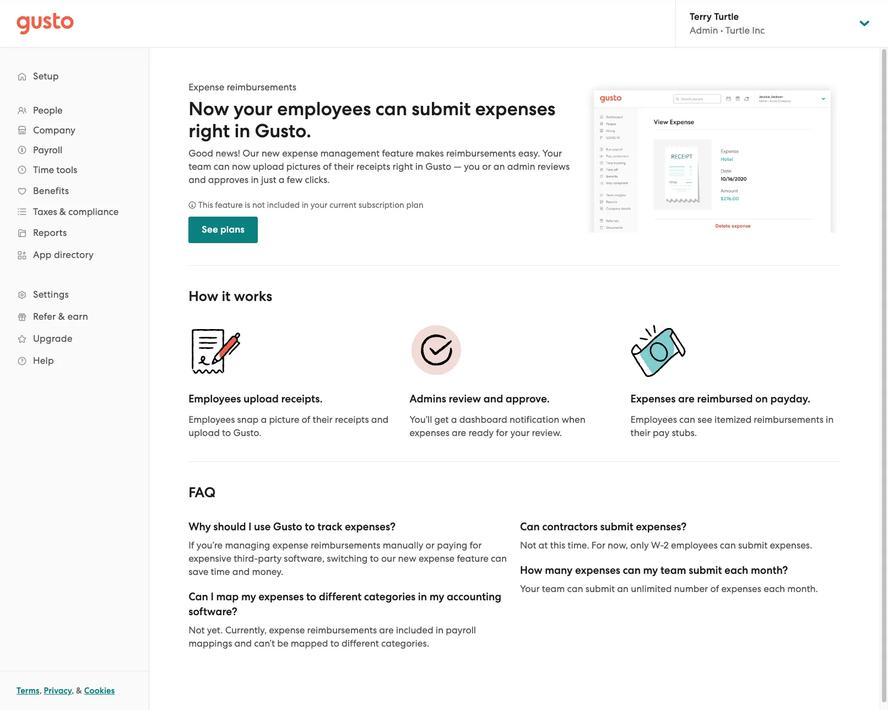 Task type: describe. For each thing, give the bounding box(es) containing it.
settings
[[33, 289, 69, 300]]

expenses are reimbursed on payday.
[[631, 393, 811, 405]]

only
[[631, 540, 649, 551]]

refer & earn
[[33, 311, 88, 322]]

it
[[222, 288, 231, 305]]

or inside "expense reimbursements now your employees can submit expenses right in gusto. good news! our new expense management feature makes reimbursements easy. your team can now upload pictures of their receipts right in gusto — you or an admin reviews and approves in just a few clicks."
[[483, 161, 492, 172]]

reimbursements for not yet. currently, expense reimbursements are included in payroll mappings and can't be mapped to different categories.
[[307, 625, 377, 636]]

app directory link
[[11, 245, 138, 265]]

see
[[202, 224, 218, 235]]

1 horizontal spatial each
[[764, 583, 786, 594]]

when
[[562, 414, 586, 425]]

inc
[[753, 25, 766, 36]]

tools
[[56, 164, 77, 175]]

contractors
[[543, 521, 598, 533]]

reimbursements for if you're managing expense reimbursements manually or paying for expensive third-party software, switching to our new expense feature can save time and money.
[[311, 540, 381, 551]]

people button
[[11, 100, 138, 120]]

not yet. currently, expense reimbursements are included in payroll mappings and can't be mapped to different categories.
[[189, 625, 476, 649]]

why
[[189, 521, 211, 533]]

submit up now,
[[601, 521, 634, 533]]

0 horizontal spatial your
[[521, 583, 540, 594]]

to inside if you're managing expense reimbursements manually or paying for expensive third-party software, switching to our new expense feature can save time and money.
[[370, 553, 379, 564]]

1 vertical spatial right
[[393, 161, 413, 172]]

2
[[664, 540, 669, 551]]

& for earn
[[58, 311, 65, 322]]

categories.
[[382, 638, 430, 649]]

currently,
[[225, 625, 267, 636]]

in inside can i map my expenses to different categories in my accounting software?
[[418, 591, 427, 603]]

expensive
[[189, 553, 232, 564]]

taxes & compliance
[[33, 206, 119, 217]]

company button
[[11, 120, 138, 140]]

time tools
[[33, 164, 77, 175]]

their inside employees snap a picture of their receipts and upload to gusto.
[[313, 414, 333, 425]]

dollar bill illustration image
[[631, 323, 686, 378]]

different inside not yet. currently, expense reimbursements are included in payroll mappings and can't be mapped to different categories.
[[342, 638, 379, 649]]

1 vertical spatial feature
[[215, 200, 243, 210]]

accounting
[[447, 591, 502, 603]]

receipts inside "expense reimbursements now your employees can submit expenses right in gusto. good news! our new expense management feature makes reimbursements easy. your team can now upload pictures of their receipts right in gusto — you or an admin reviews and approves in just a few clicks."
[[357, 161, 391, 172]]

you
[[464, 161, 480, 172]]

1 vertical spatial your
[[311, 200, 328, 210]]

get
[[435, 414, 449, 425]]

is
[[245, 200, 251, 210]]

good
[[189, 148, 213, 159]]

number
[[675, 583, 709, 594]]

new inside "expense reimbursements now your employees can submit expenses right in gusto. good news! our new expense management feature makes reimbursements easy. your team can now upload pictures of their receipts right in gusto — you or an admin reviews and approves in just a few clicks."
[[262, 148, 280, 159]]

month.
[[788, 583, 819, 594]]

& for compliance
[[59, 206, 66, 217]]

payroll
[[33, 144, 62, 156]]

see plans button
[[189, 217, 258, 243]]

our
[[243, 148, 259, 159]]

to inside can i map my expenses to different categories in my accounting software?
[[307, 591, 317, 603]]

for inside if you're managing expense reimbursements manually or paying for expensive third-party software, switching to our new expense feature can save time and money.
[[470, 540, 482, 551]]

employees upload receipts.
[[189, 393, 323, 405]]

see
[[698, 414, 713, 425]]

terry
[[690, 11, 712, 23]]

gusto. for picture
[[233, 427, 262, 438]]

you'll get a dashboard notification when expenses are ready for your review.
[[410, 414, 586, 438]]

taxes & compliance button
[[11, 202, 138, 222]]

gusto navigation element
[[0, 47, 149, 389]]

yet.
[[207, 625, 223, 636]]

faq
[[189, 484, 216, 501]]

not at this time. for now, only w-2 employees can submit expenses.
[[521, 540, 813, 551]]

terms
[[17, 686, 40, 696]]

1 vertical spatial upload
[[244, 393, 279, 405]]

payday.
[[771, 393, 811, 405]]

your inside "expense reimbursements now your employees can submit expenses right in gusto. good news! our new expense management feature makes reimbursements easy. your team can now upload pictures of their receipts right in gusto — you or an admin reviews and approves in just a few clicks."
[[234, 98, 273, 120]]

reports link
[[11, 223, 138, 243]]

1 vertical spatial employees
[[672, 540, 718, 551]]

now
[[232, 161, 251, 172]]

itemized
[[715, 414, 752, 425]]

month?
[[752, 564, 789, 577]]

review.
[[532, 427, 563, 438]]

privacy link
[[44, 686, 72, 696]]

terms link
[[17, 686, 40, 696]]

feature inside "expense reimbursements now your employees can submit expenses right in gusto. good news! our new expense management feature makes reimbursements easy. your team can now upload pictures of their receipts right in gusto — you or an admin reviews and approves in just a few clicks."
[[382, 148, 414, 159]]

2 , from the left
[[72, 686, 74, 696]]

0 horizontal spatial my
[[241, 591, 256, 603]]

1 vertical spatial turtle
[[726, 25, 751, 36]]

a for employees
[[261, 414, 267, 425]]

many
[[545, 564, 573, 577]]

•
[[721, 25, 724, 36]]

of inside employees snap a picture of their receipts and upload to gusto.
[[302, 414, 311, 425]]

expenses inside you'll get a dashboard notification when expenses are ready for your review.
[[410, 427, 450, 438]]

switching
[[327, 553, 368, 564]]

our
[[382, 553, 396, 564]]

this
[[198, 200, 213, 210]]

to inside employees snap a picture of their receipts and upload to gusto.
[[222, 427, 231, 438]]

to inside not yet. currently, expense reimbursements are included in payroll mappings and can't be mapped to different categories.
[[331, 638, 340, 649]]

now
[[189, 98, 229, 120]]

this feature is not included in your current subscription plan
[[196, 200, 424, 210]]

payroll button
[[11, 140, 138, 160]]

or inside if you're managing expense reimbursements manually or paying for expensive third-party software, switching to our new expense feature can save time and money.
[[426, 540, 435, 551]]

directory
[[54, 249, 94, 260]]

upload inside employees snap a picture of their receipts and upload to gusto.
[[189, 427, 220, 438]]

reimbursements for employees can see itemized reimbursements in their pay stubs.
[[755, 414, 824, 425]]

submit down for
[[586, 583, 615, 594]]

expenses.
[[771, 540, 813, 551]]

for inside you'll get a dashboard notification when expenses are ready for your review.
[[496, 427, 509, 438]]

refer
[[33, 311, 56, 322]]

submit up month?
[[739, 540, 768, 551]]

2 vertical spatial of
[[711, 583, 720, 594]]

not for can contractors submit expenses?
[[521, 540, 537, 551]]

how for how many expenses can my team submit each month?
[[521, 564, 543, 577]]

0 vertical spatial turtle
[[715, 11, 740, 23]]

in inside "employees can see itemized reimbursements in their pay stubs."
[[827, 414, 835, 425]]

submit up number at the right of page
[[689, 564, 723, 577]]

terms , privacy , & cookies
[[17, 686, 115, 696]]

your inside "expense reimbursements now your employees can submit expenses right in gusto. good news! our new expense management feature makes reimbursements easy. your team can now upload pictures of their receipts right in gusto — you or an admin reviews and approves in just a few clicks."
[[543, 148, 563, 159]]

time
[[33, 164, 54, 175]]

new inside if you're managing expense reimbursements manually or paying for expensive third-party software, switching to our new expense feature can save time and money.
[[398, 553, 417, 564]]

i inside can i map my expenses to different categories in my accounting software?
[[211, 591, 214, 603]]

makes
[[416, 148, 444, 159]]

few
[[287, 174, 303, 185]]

and inside "expense reimbursements now your employees can submit expenses right in gusto. good news! our new expense management feature makes reimbursements easy. your team can now upload pictures of their receipts right in gusto — you or an admin reviews and approves in just a few clicks."
[[189, 174, 206, 185]]

not
[[253, 200, 265, 210]]

help link
[[11, 351, 138, 371]]

setup link
[[11, 66, 138, 86]]

different inside can i map my expenses to different categories in my accounting software?
[[319, 591, 362, 603]]

works
[[234, 288, 272, 305]]



Task type: locate. For each thing, give the bounding box(es) containing it.
should
[[214, 521, 246, 533]]

gusto. down 'snap'
[[233, 427, 262, 438]]

and left you'll on the left of the page
[[372, 414, 389, 425]]

expense up pictures
[[282, 148, 318, 159]]

& inside "link"
[[58, 311, 65, 322]]

& inside dropdown button
[[59, 206, 66, 217]]

and
[[189, 174, 206, 185], [484, 393, 504, 405], [372, 414, 389, 425], [233, 566, 250, 577], [235, 638, 252, 649]]

for right ready
[[496, 427, 509, 438]]

0 horizontal spatial your
[[234, 98, 273, 120]]

expenses down for
[[576, 564, 621, 577]]

employees right the 2
[[672, 540, 718, 551]]

for
[[592, 540, 606, 551]]

0 horizontal spatial each
[[725, 564, 749, 577]]

expenses? up our
[[345, 521, 396, 533]]

2 vertical spatial your
[[511, 427, 530, 438]]

receipt illustration image
[[189, 323, 244, 378]]

for
[[496, 427, 509, 438], [470, 540, 482, 551]]

1 vertical spatial are
[[452, 427, 467, 438]]

how left many on the right bottom of page
[[521, 564, 543, 577]]

1 vertical spatial their
[[313, 414, 333, 425]]

w-
[[652, 540, 664, 551]]

0 horizontal spatial right
[[189, 120, 230, 142]]

are right the expenses
[[679, 393, 695, 405]]

setup
[[33, 71, 59, 82]]

0 vertical spatial each
[[725, 564, 749, 577]]

expenses
[[476, 98, 556, 120], [410, 427, 450, 438], [576, 564, 621, 577], [722, 583, 762, 594], [259, 591, 304, 603]]

& right taxes
[[59, 206, 66, 217]]

can't
[[254, 638, 275, 649]]

1 vertical spatial gusto
[[273, 521, 303, 533]]

0 horizontal spatial expenses?
[[345, 521, 396, 533]]

app
[[33, 249, 52, 260]]

0 vertical spatial are
[[679, 393, 695, 405]]

0 horizontal spatial new
[[262, 148, 280, 159]]

taxes
[[33, 206, 57, 217]]

employees for employees snap a picture of their receipts and upload to gusto.
[[189, 414, 235, 425]]

refer & earn link
[[11, 307, 138, 326]]

not left at
[[521, 540, 537, 551]]

0 vertical spatial your
[[234, 98, 273, 120]]

a right just
[[279, 174, 285, 185]]

if
[[189, 540, 194, 551]]

team down good
[[189, 161, 212, 172]]

0 vertical spatial can
[[521, 521, 540, 533]]

my up the unlimited
[[644, 564, 659, 577]]

a right get
[[452, 414, 457, 425]]

your left current
[[311, 200, 328, 210]]

1 vertical spatial receipts
[[335, 414, 369, 425]]

of up clicks.
[[323, 161, 332, 172]]

easy.
[[519, 148, 541, 159]]

1 vertical spatial each
[[764, 583, 786, 594]]

0 vertical spatial your
[[543, 148, 563, 159]]

are inside you'll get a dashboard notification when expenses are ready for your review.
[[452, 427, 467, 438]]

turtle right '•'
[[726, 25, 751, 36]]

privacy
[[44, 686, 72, 696]]

employees for employees can see itemized reimbursements in their pay stubs.
[[631, 414, 678, 425]]

0 vertical spatial or
[[483, 161, 492, 172]]

map
[[216, 591, 239, 603]]

1 vertical spatial your
[[521, 583, 540, 594]]

employees
[[189, 393, 241, 405], [189, 414, 235, 425], [631, 414, 678, 425]]

payroll
[[446, 625, 476, 636]]

subscription
[[359, 200, 405, 210]]

0 horizontal spatial of
[[302, 414, 311, 425]]

if you're managing expense reimbursements manually or paying for expensive third-party software, switching to our new expense feature can save time and money.
[[189, 540, 507, 577]]

your inside you'll get a dashboard notification when expenses are ready for your review.
[[511, 427, 530, 438]]

of down receipts.
[[302, 414, 311, 425]]

0 vertical spatial receipts
[[357, 161, 391, 172]]

to left track
[[305, 521, 315, 533]]

1 horizontal spatial right
[[393, 161, 413, 172]]

feature
[[382, 148, 414, 159], [215, 200, 243, 210], [457, 553, 489, 564]]

0 horizontal spatial are
[[380, 625, 394, 636]]

can for can i map my expenses to different categories in my accounting software?
[[189, 591, 208, 603]]

2 horizontal spatial their
[[631, 427, 651, 438]]

0 horizontal spatial a
[[261, 414, 267, 425]]

each left month?
[[725, 564, 749, 577]]

new right our
[[262, 148, 280, 159]]

and inside employees snap a picture of their receipts and upload to gusto.
[[372, 414, 389, 425]]

reimbursed
[[698, 393, 754, 405]]

gusto. for your
[[255, 120, 312, 142]]

2 vertical spatial team
[[543, 583, 565, 594]]

1 horizontal spatial are
[[452, 427, 467, 438]]

expenses? up w-
[[636, 521, 687, 533]]

reimbursements inside "employees can see itemized reimbursements in their pay stubs."
[[755, 414, 824, 425]]

1 horizontal spatial feature
[[382, 148, 414, 159]]

reimbursements inside if you're managing expense reimbursements manually or paying for expensive third-party software, switching to our new expense feature can save time and money.
[[311, 540, 381, 551]]

your down at
[[521, 583, 540, 594]]

new
[[262, 148, 280, 159], [398, 553, 417, 564]]

and inside if you're managing expense reimbursements manually or paying for expensive third-party software, switching to our new expense feature can save time and money.
[[233, 566, 250, 577]]

a for admins
[[452, 414, 457, 425]]

1 horizontal spatial of
[[323, 161, 332, 172]]

2 horizontal spatial a
[[452, 414, 457, 425]]

0 vertical spatial feature
[[382, 148, 414, 159]]

1 horizontal spatial how
[[521, 564, 543, 577]]

how it works
[[189, 288, 272, 305]]

expenses down month?
[[722, 583, 762, 594]]

upgrade link
[[11, 329, 138, 349]]

submit up makes
[[412, 98, 471, 120]]

0 horizontal spatial gusto
[[273, 521, 303, 533]]

unlimited
[[631, 583, 672, 594]]

employees inside employees snap a picture of their receipts and upload to gusto.
[[189, 414, 235, 425]]

team down many on the right bottom of page
[[543, 583, 565, 594]]

employees inside "expense reimbursements now your employees can submit expenses right in gusto. good news! our new expense management feature makes reimbursements easy. your team can now upload pictures of their receipts right in gusto — you or an admin reviews and approves in just a few clicks."
[[277, 98, 371, 120]]

admin
[[690, 25, 719, 36]]

can up at
[[521, 521, 540, 533]]

gusto. up our
[[255, 120, 312, 142]]

0 vertical spatial team
[[189, 161, 212, 172]]

employees inside "employees can see itemized reimbursements in their pay stubs."
[[631, 414, 678, 425]]

expense down paying
[[419, 553, 455, 564]]

1 vertical spatial new
[[398, 553, 417, 564]]

their inside "expense reimbursements now your employees can submit expenses right in gusto. good news! our new expense management feature makes reimbursements easy. your team can now upload pictures of their receipts right in gusto — you or an admin reviews and approves in just a few clicks."
[[334, 161, 354, 172]]

their down receipts.
[[313, 414, 333, 425]]

2 vertical spatial feature
[[457, 553, 489, 564]]

settings link
[[11, 285, 138, 304]]

0 horizontal spatial or
[[426, 540, 435, 551]]

0 horizontal spatial employees
[[277, 98, 371, 120]]

1 horizontal spatial new
[[398, 553, 417, 564]]

paying
[[437, 540, 468, 551]]

gusto. inside employees snap a picture of their receipts and upload to gusto.
[[233, 427, 262, 438]]

2 vertical spatial &
[[76, 686, 82, 696]]

new down the manually
[[398, 553, 417, 564]]

submit inside "expense reimbursements now your employees can submit expenses right in gusto. good news! our new expense management feature makes reimbursements easy. your team can now upload pictures of their receipts right in gusto — you or an admin reviews and approves in just a few clicks."
[[412, 98, 471, 120]]

your up reviews
[[543, 148, 563, 159]]

news!
[[216, 148, 240, 159]]

employees up management
[[277, 98, 371, 120]]

expense reimbursement screenshot image
[[585, 81, 841, 233]]

expenses down money.
[[259, 591, 304, 603]]

not left the yet. at the left bottom
[[189, 625, 205, 636]]

not for can i map my expenses to different categories in my accounting software?
[[189, 625, 205, 636]]

employees left 'snap'
[[189, 414, 235, 425]]

expense down why should i use gusto to track expenses? in the left bottom of the page
[[273, 540, 309, 551]]

not inside not yet. currently, expense reimbursements are included in payroll mappings and can't be mapped to different categories.
[[189, 625, 205, 636]]

right up good
[[189, 120, 230, 142]]

home image
[[17, 12, 74, 34]]

& left cookies button
[[76, 686, 82, 696]]

employees for employees upload receipts.
[[189, 393, 241, 405]]

right
[[189, 120, 230, 142], [393, 161, 413, 172]]

turtle up '•'
[[715, 11, 740, 23]]

to down employees upload receipts.
[[222, 427, 231, 438]]

0 vertical spatial not
[[521, 540, 537, 551]]

my right map
[[241, 591, 256, 603]]

right up plan on the left top
[[393, 161, 413, 172]]

can
[[521, 521, 540, 533], [189, 591, 208, 603]]

1 horizontal spatial not
[[521, 540, 537, 551]]

an inside "expense reimbursements now your employees can submit expenses right in gusto. good news! our new expense management feature makes reimbursements easy. your team can now upload pictures of their receipts right in gusto — you or an admin reviews and approves in just a few clicks."
[[494, 161, 505, 172]]

0 horizontal spatial not
[[189, 625, 205, 636]]

2 horizontal spatial are
[[679, 393, 695, 405]]

time.
[[568, 540, 590, 551]]

1 horizontal spatial i
[[249, 521, 252, 533]]

expense reimbursements now your employees can submit expenses right in gusto. good news! our new expense management feature makes reimbursements easy. your team can now upload pictures of their receipts right in gusto — you or an admin reviews and approves in just a few clicks.
[[189, 82, 570, 185]]

upload inside "expense reimbursements now your employees can submit expenses right in gusto. good news! our new expense management feature makes reimbursements easy. your team can now upload pictures of their receipts right in gusto — you or an admin reviews and approves in just a few clicks."
[[253, 161, 284, 172]]

categories
[[364, 591, 416, 603]]

1 horizontal spatial or
[[483, 161, 492, 172]]

benefits
[[33, 185, 69, 196]]

feature left makes
[[382, 148, 414, 159]]

expenses up easy.
[[476, 98, 556, 120]]

1 horizontal spatial included
[[396, 625, 434, 636]]

i
[[249, 521, 252, 533], [211, 591, 214, 603]]

0 vertical spatial &
[[59, 206, 66, 217]]

1 horizontal spatial can
[[521, 521, 540, 533]]

how for how it works
[[189, 288, 219, 305]]

employees up 'snap'
[[189, 393, 241, 405]]

your right "now"
[[234, 98, 273, 120]]

i up software? on the left bottom of page
[[211, 591, 214, 603]]

list containing people
[[0, 100, 149, 372]]

reviews
[[538, 161, 570, 172]]

to down software,
[[307, 591, 317, 603]]

2 horizontal spatial my
[[644, 564, 659, 577]]

employees can see itemized reimbursements in their pay stubs.
[[631, 414, 835, 438]]

1 horizontal spatial an
[[618, 583, 629, 594]]

, left privacy
[[40, 686, 42, 696]]

upload
[[253, 161, 284, 172], [244, 393, 279, 405], [189, 427, 220, 438]]

in inside not yet. currently, expense reimbursements are included in payroll mappings and can't be mapped to different categories.
[[436, 625, 444, 636]]

admin
[[508, 161, 536, 172]]

my left accounting
[[430, 591, 445, 603]]

your down notification
[[511, 427, 530, 438]]

1 expenses? from the left
[[345, 521, 396, 533]]

a
[[279, 174, 285, 185], [261, 414, 267, 425], [452, 414, 457, 425]]

expense inside not yet. currently, expense reimbursements are included in payroll mappings and can't be mapped to different categories.
[[269, 625, 305, 636]]

approves
[[208, 174, 249, 185]]

0 vertical spatial for
[[496, 427, 509, 438]]

their inside "employees can see itemized reimbursements in their pay stubs."
[[631, 427, 651, 438]]

their left pay
[[631, 427, 651, 438]]

2 horizontal spatial team
[[661, 564, 687, 577]]

at
[[539, 540, 548, 551]]

1 , from the left
[[40, 686, 42, 696]]

feature inside if you're managing expense reimbursements manually or paying for expensive third-party software, switching to our new expense feature can save time and money.
[[457, 553, 489, 564]]

gusto right "use"
[[273, 521, 303, 533]]

1 horizontal spatial team
[[543, 583, 565, 594]]

and down good
[[189, 174, 206, 185]]

to left our
[[370, 553, 379, 564]]

i left "use"
[[249, 521, 252, 533]]

2 vertical spatial their
[[631, 427, 651, 438]]

pay
[[653, 427, 670, 438]]

& left earn
[[58, 311, 65, 322]]

expense inside "expense reimbursements now your employees can submit expenses right in gusto. good news! our new expense management feature makes reimbursements easy. your team can now upload pictures of their receipts right in gusto — you or an admin reviews and approves in just a few clicks."
[[282, 148, 318, 159]]

1 vertical spatial different
[[342, 638, 379, 649]]

0 vertical spatial included
[[267, 200, 300, 210]]

not
[[521, 540, 537, 551], [189, 625, 205, 636]]

0 vertical spatial new
[[262, 148, 280, 159]]

0 vertical spatial gusto
[[426, 161, 452, 172]]

employees up pay
[[631, 414, 678, 425]]

review
[[449, 393, 482, 405]]

clicks.
[[305, 174, 330, 185]]

or left paying
[[426, 540, 435, 551]]

to right the mapped
[[331, 638, 340, 649]]

feature down paying
[[457, 553, 489, 564]]

this
[[551, 540, 566, 551]]

&
[[59, 206, 66, 217], [58, 311, 65, 322], [76, 686, 82, 696]]

people
[[33, 105, 63, 116]]

feature left is
[[215, 200, 243, 210]]

ready
[[469, 427, 494, 438]]

0 vertical spatial how
[[189, 288, 219, 305]]

a inside "expense reimbursements now your employees can submit expenses right in gusto. good news! our new expense management feature makes reimbursements easy. your team can now upload pictures of their receipts right in gusto — you or an admin reviews and approves in just a few clicks."
[[279, 174, 285, 185]]

of inside "expense reimbursements now your employees can submit expenses right in gusto. good news! our new expense management feature makes reimbursements easy. your team can now upload pictures of their receipts right in gusto — you or an admin reviews and approves in just a few clicks."
[[323, 161, 332, 172]]

gusto
[[426, 161, 452, 172], [273, 521, 303, 533]]

1 horizontal spatial gusto
[[426, 161, 452, 172]]

0 horizontal spatial an
[[494, 161, 505, 172]]

plans
[[221, 224, 245, 235]]

1 horizontal spatial your
[[311, 200, 328, 210]]

team up your team can submit an unlimited number of expenses each month.
[[661, 564, 687, 577]]

expenses inside can i map my expenses to different categories in my accounting software?
[[259, 591, 304, 603]]

1 vertical spatial not
[[189, 625, 205, 636]]

2 horizontal spatial of
[[711, 583, 720, 594]]

manually
[[383, 540, 424, 551]]

expenses down you'll on the left of the page
[[410, 427, 450, 438]]

0 horizontal spatial team
[[189, 161, 212, 172]]

are inside not yet. currently, expense reimbursements are included in payroll mappings and can't be mapped to different categories.
[[380, 625, 394, 636]]

0 vertical spatial an
[[494, 161, 505, 172]]

time
[[211, 566, 230, 577]]

be
[[277, 638, 289, 649]]

1 vertical spatial can
[[189, 591, 208, 603]]

app directory
[[33, 249, 94, 260]]

how left it
[[189, 288, 219, 305]]

why should i use gusto to track expenses?
[[189, 521, 396, 533]]

0 horizontal spatial feature
[[215, 200, 243, 210]]

just
[[261, 174, 277, 185]]

each down month?
[[764, 583, 786, 594]]

to
[[222, 427, 231, 438], [305, 521, 315, 533], [370, 553, 379, 564], [307, 591, 317, 603], [331, 638, 340, 649]]

of right number at the right of page
[[711, 583, 720, 594]]

gusto down makes
[[426, 161, 452, 172]]

expense up be
[[269, 625, 305, 636]]

expense
[[189, 82, 225, 93]]

receipts inside employees snap a picture of their receipts and upload to gusto.
[[335, 414, 369, 425]]

can inside if you're managing expense reimbursements manually or paying for expensive third-party software, switching to our new expense feature can save time and money.
[[491, 553, 507, 564]]

gusto inside "expense reimbursements now your employees can submit expenses right in gusto. good news! our new expense management feature makes reimbursements easy. your team can now upload pictures of their receipts right in gusto — you or an admin reviews and approves in just a few clicks."
[[426, 161, 452, 172]]

you're
[[197, 540, 223, 551]]

1 horizontal spatial ,
[[72, 686, 74, 696]]

2 expenses? from the left
[[636, 521, 687, 533]]

and up dashboard
[[484, 393, 504, 405]]

, left cookies button
[[72, 686, 74, 696]]

can up software? on the left bottom of page
[[189, 591, 208, 603]]

1 vertical spatial team
[[661, 564, 687, 577]]

checkmark illustration image
[[410, 323, 465, 378]]

see plans
[[202, 224, 245, 235]]

gusto. inside "expense reimbursements now your employees can submit expenses right in gusto. good news! our new expense management feature makes reimbursements easy. your team can now upload pictures of their receipts right in gusto — you or an admin reviews and approves in just a few clicks."
[[255, 120, 312, 142]]

benefits link
[[11, 181, 138, 201]]

time tools button
[[11, 160, 138, 180]]

cookies button
[[84, 684, 115, 698]]

0 vertical spatial different
[[319, 591, 362, 603]]

can inside can i map my expenses to different categories in my accounting software?
[[189, 591, 208, 603]]

2 vertical spatial are
[[380, 625, 394, 636]]

compliance
[[68, 206, 119, 217]]

included up categories.
[[396, 625, 434, 636]]

or right you
[[483, 161, 492, 172]]

an left the admin
[[494, 161, 505, 172]]

1 horizontal spatial expenses?
[[636, 521, 687, 533]]

can for can contractors submit expenses?
[[521, 521, 540, 533]]

a right 'snap'
[[261, 414, 267, 425]]

stubs.
[[672, 427, 698, 438]]

1 horizontal spatial employees
[[672, 540, 718, 551]]

a inside employees snap a picture of their receipts and upload to gusto.
[[261, 414, 267, 425]]

team inside "expense reimbursements now your employees can submit expenses right in gusto. good news! our new expense management feature makes reimbursements easy. your team can now upload pictures of their receipts right in gusto — you or an admin reviews and approves in just a few clicks."
[[189, 161, 212, 172]]

management
[[321, 148, 380, 159]]

save
[[189, 566, 209, 577]]

0 horizontal spatial i
[[211, 591, 214, 603]]

0 horizontal spatial included
[[267, 200, 300, 210]]

2 horizontal spatial your
[[511, 427, 530, 438]]

0 horizontal spatial how
[[189, 288, 219, 305]]

0 horizontal spatial ,
[[40, 686, 42, 696]]

their down management
[[334, 161, 354, 172]]

included right not
[[267, 200, 300, 210]]

how
[[189, 288, 219, 305], [521, 564, 543, 577]]

list
[[0, 100, 149, 372]]

different down switching
[[319, 591, 362, 603]]

different down can i map my expenses to different categories in my accounting software?
[[342, 638, 379, 649]]

are up categories.
[[380, 625, 394, 636]]

reimbursements inside not yet. currently, expense reimbursements are included in payroll mappings and can't be mapped to different categories.
[[307, 625, 377, 636]]

and down third-
[[233, 566, 250, 577]]

1 vertical spatial an
[[618, 583, 629, 594]]

expenses inside "expense reimbursements now your employees can submit expenses right in gusto. good news! our new expense management feature makes reimbursements easy. your team can now upload pictures of their receipts right in gusto — you or an admin reviews and approves in just a few clicks."
[[476, 98, 556, 120]]

included inside not yet. currently, expense reimbursements are included in payroll mappings and can't be mapped to different categories.
[[396, 625, 434, 636]]

1 vertical spatial how
[[521, 564, 543, 577]]

1 horizontal spatial for
[[496, 427, 509, 438]]

0 vertical spatial i
[[249, 521, 252, 533]]

1 vertical spatial or
[[426, 540, 435, 551]]

terry turtle admin • turtle inc
[[690, 11, 766, 36]]

0 vertical spatial right
[[189, 120, 230, 142]]

a inside you'll get a dashboard notification when expenses are ready for your review.
[[452, 414, 457, 425]]

are left ready
[[452, 427, 467, 438]]

0 vertical spatial their
[[334, 161, 354, 172]]

1 horizontal spatial my
[[430, 591, 445, 603]]

0 vertical spatial of
[[323, 161, 332, 172]]

1 vertical spatial of
[[302, 414, 311, 425]]

for right paying
[[470, 540, 482, 551]]

1 vertical spatial i
[[211, 591, 214, 603]]

0 horizontal spatial their
[[313, 414, 333, 425]]

plan
[[407, 200, 424, 210]]

are
[[679, 393, 695, 405], [452, 427, 467, 438], [380, 625, 394, 636]]

1 vertical spatial &
[[58, 311, 65, 322]]

and inside not yet. currently, expense reimbursements are included in payroll mappings and can't be mapped to different categories.
[[235, 638, 252, 649]]

admins
[[410, 393, 447, 405]]

can i map my expenses to different categories in my accounting software?
[[189, 591, 502, 618]]

an left the unlimited
[[618, 583, 629, 594]]

and down currently,
[[235, 638, 252, 649]]

picture
[[269, 414, 300, 425]]

an
[[494, 161, 505, 172], [618, 583, 629, 594]]

1 vertical spatial gusto.
[[233, 427, 262, 438]]

can inside "employees can see itemized reimbursements in their pay stubs."
[[680, 414, 696, 425]]



Task type: vqa. For each thing, say whether or not it's contained in the screenshot.
the "deposit"
no



